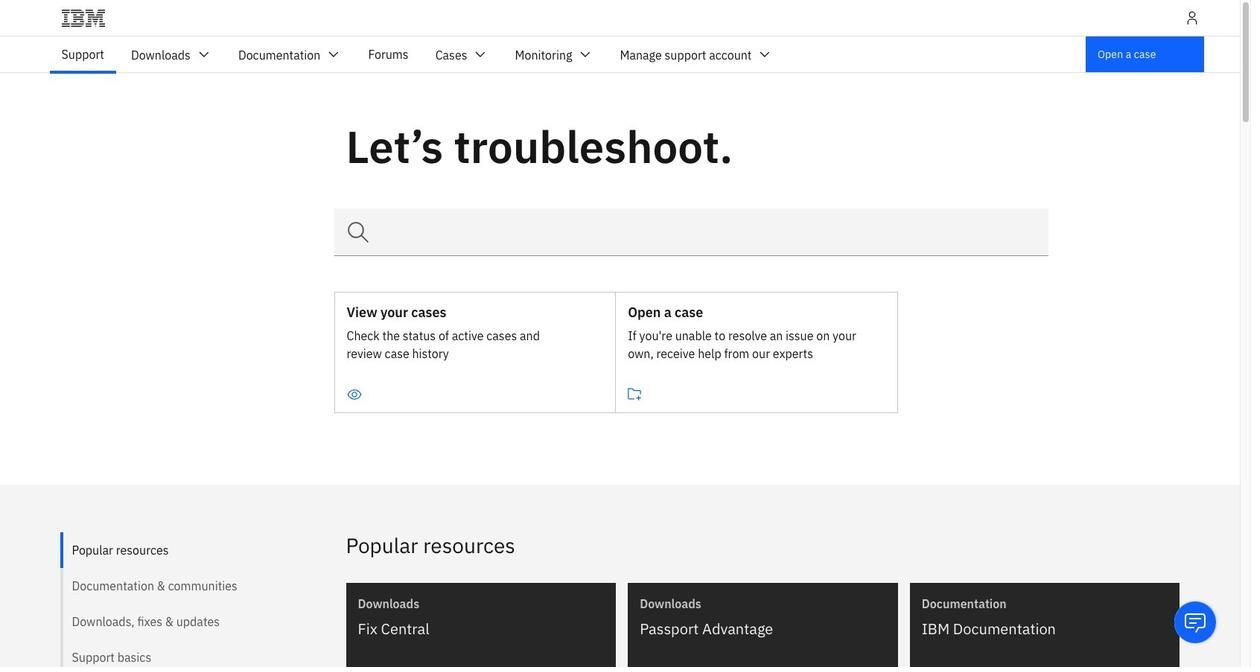 Task type: vqa. For each thing, say whether or not it's contained in the screenshot.
let's talk element
no



Task type: locate. For each thing, give the bounding box(es) containing it.
None text field
[[334, 209, 1049, 256]]

download fixes and updates for your software, hardware and operating system region
[[346, 583, 616, 667]]

open the chat window image
[[1183, 611, 1207, 635]]

download your ibm software products, licenses, subscriptions and upgrades region
[[628, 583, 898, 667]]

search through all product documentation region
[[910, 583, 1180, 667]]

None search field
[[334, 209, 1049, 256]]

menu bar
[[48, 36, 786, 72]]

ibm element
[[30, 0, 1210, 36]]



